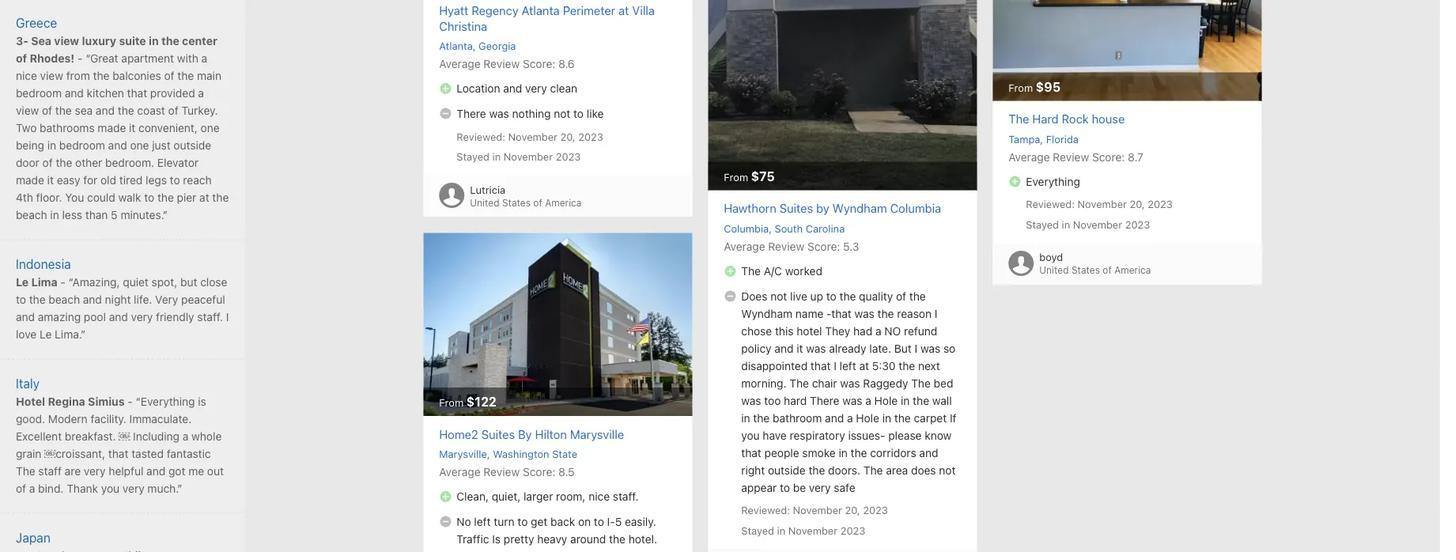 Task type: describe. For each thing, give the bounding box(es) containing it.
1 vertical spatial one
[[130, 138, 149, 151]]

lutricia united states of america
[[470, 184, 582, 208]]

, inside the hard rock house tampa , florida average review score: 8.7
[[1041, 133, 1044, 145]]

to right up
[[827, 290, 837, 303]]

of inside lutricia united states of america
[[534, 197, 543, 208]]

bed
[[934, 377, 954, 390]]

hard
[[1033, 112, 1059, 126]]

minutes."
[[121, 208, 168, 221]]

was right chair on the bottom right of the page
[[840, 377, 860, 390]]

quiet
[[123, 275, 149, 288]]

and up 'does'
[[920, 446, 939, 459]]

facility.
[[91, 412, 126, 425]]

less
[[62, 208, 82, 221]]

already
[[829, 342, 867, 355]]

door
[[16, 156, 39, 169]]

home2 suites by hilton marysville marysville , washington state average review score: 8.5
[[439, 427, 624, 478]]

a up the fantastic
[[183, 429, 189, 442]]

wall
[[933, 394, 952, 407]]

to left i-
[[594, 515, 604, 528]]

there was nothing not to like
[[457, 107, 604, 120]]

grain
[[16, 447, 42, 460]]

issues-
[[848, 429, 886, 442]]

worked
[[785, 264, 823, 277]]

in left 'less'
[[50, 208, 59, 221]]

breakfast.
[[65, 429, 116, 442]]

and down kitchen
[[96, 103, 115, 117]]

on
[[578, 515, 591, 528]]

home2
[[439, 427, 478, 441]]

at inside - "great apartment with a nice view from the balconies of the main bedroom and kitchen that provided a view of the sea and the coast of turkey. two bathrooms made it convenient, one being in bedroom and one just outside door of the other bedroom. elevator made it easy for old tired legs to reach 4th floor. you could walk to the pier at the beach in less than 5 minutes."
[[199, 191, 209, 204]]

average inside "hawthorn suites by wyndham columbia columbia , south carolina average review score: 5.3"
[[724, 240, 766, 253]]

score: inside home2 suites by hilton marysville marysville , washington state average review score: 8.5
[[523, 465, 556, 478]]

the up carpet
[[913, 394, 930, 407]]

to left be
[[780, 481, 790, 494]]

"great
[[86, 51, 118, 64]]

policy
[[742, 342, 772, 355]]

i-
[[607, 515, 615, 528]]

1 vertical spatial staff.
[[613, 490, 639, 503]]

the hard rock house link
[[993, 111, 1262, 127]]

review inside "hawthorn suites by wyndham columbia columbia , south carolina average review score: 5.3"
[[769, 240, 805, 253]]

reviewed: november 20, 2023 for ,
[[742, 505, 888, 516]]

0 vertical spatial le
[[16, 275, 29, 288]]

provided
[[150, 86, 195, 99]]

too
[[764, 394, 781, 407]]

a up turkey.
[[198, 86, 204, 99]]

regina
[[48, 395, 85, 408]]

and down night
[[109, 310, 128, 323]]

and up bedroom. at the left top of the page
[[108, 138, 127, 151]]

very inside - "amazing, quiet spot, but close to the beach and night life. very peaceful and amazing pool and very friendly staff. i love le lima."
[[131, 310, 153, 323]]

including
[[133, 429, 180, 442]]

in down people
[[777, 525, 786, 537]]

i right reason
[[935, 307, 938, 320]]

reviewed: for florida
[[1026, 198, 1075, 210]]

, inside "hawthorn suites by wyndham columbia columbia , south carolina average review score: 5.3"
[[769, 222, 772, 234]]

walk
[[118, 191, 141, 204]]

reviewed: for ,
[[742, 505, 790, 516]]

was down hotel
[[806, 342, 826, 355]]

kitchen
[[87, 86, 124, 99]]

left inside no left turn to get back on to i-5 easily. traffic is pretty heavy around the hotel.
[[474, 515, 491, 528]]

the down too
[[753, 412, 770, 425]]

reviewed: november 20, 2023 for florida
[[1026, 198, 1173, 210]]

greece
[[16, 15, 57, 30]]

the inside the - "everything is good. modern facility. immaculate. excellent breakfast. ￼ including a whole grain  ￼croissant, that tasted fantastic the staff are very helpful and got me out of a bind. thank you very much."
[[16, 464, 35, 477]]

you inside does not live up to the quality of the wyndham name -that was the reason i chose this hotel  they had a no refund policy and it was already late. but i was so disappointed that i left at 5:30 the next morning.  the chair was raggedy  the bed was too hard there was a hole in the wall in the bathroom and a hole in the carpet  if you have respiratory issues- please know that people smoke in the corridors and right outside the doors. the area does not appear to be very safe
[[742, 429, 760, 442]]

1 vertical spatial bedroom
[[59, 138, 105, 151]]

had
[[854, 325, 873, 338]]

score: inside the hyatt regency atlanta perimeter at villa christina atlanta , georgia average review score: 8.6
[[523, 57, 556, 70]]

in up doors.
[[839, 446, 848, 459]]

location and very clean
[[457, 82, 578, 95]]

safe
[[834, 481, 856, 494]]

in right being at the top of page
[[47, 138, 56, 151]]

reach
[[183, 173, 212, 186]]

there inside does not live up to the quality of the wyndham name -that was the reason i chose this hotel  they had a no refund policy and it was already late. but i was so disappointed that i left at 5:30 the next morning.  the chair was raggedy  the bed was too hard there was a hole in the wall in the bathroom and a hole in the carpet  if you have respiratory issues- please know that people smoke in the corridors and right outside the doors. the area does not appear to be very safe
[[810, 394, 840, 407]]

the inside the hard rock house tampa , florida average review score: 8.7
[[1009, 112, 1030, 126]]

the up "hard"
[[790, 377, 809, 390]]

was up issues- at right bottom
[[843, 394, 863, 407]]

chose
[[742, 325, 772, 338]]

was left too
[[742, 394, 762, 407]]

reviewed: for christina
[[457, 130, 506, 142]]

0 vertical spatial not
[[554, 107, 571, 120]]

of inside does not live up to the quality of the wyndham name -that was the reason i chose this hotel  they had a no refund policy and it was already late. but i was so disappointed that i left at 5:30 the next morning.  the chair was raggedy  the bed was too hard there was a hole in the wall in the bathroom and a hole in the carpet  if you have respiratory issues- please know that people smoke in the corridors and right outside the doors. the area does not appear to be very safe
[[896, 290, 907, 303]]

so
[[944, 342, 956, 355]]

simius
[[88, 395, 125, 408]]

stayed for christina
[[457, 151, 490, 162]]

the left area
[[864, 464, 883, 477]]

of inside boyd united states of america
[[1103, 265, 1112, 276]]

the up "no"
[[878, 307, 894, 320]]

next
[[919, 359, 940, 372]]

review inside the hyatt regency atlanta perimeter at villa christina atlanta , georgia average review score: 8.6
[[484, 57, 520, 70]]

spot,
[[152, 275, 177, 288]]

helpful
[[109, 464, 144, 477]]

everything
[[1026, 175, 1081, 188]]

have
[[763, 429, 787, 442]]

night
[[105, 293, 131, 306]]

a down raggedy
[[866, 394, 872, 407]]

life.
[[134, 293, 152, 306]]

nice inside - "great apartment with a nice view from the balconies of the main bedroom and kitchen that provided a view of the sea and the coast of turkey. two bathrooms made it convenient, one being in bedroom and one just outside door of the other bedroom. elevator made it easy for old tired legs to reach 4th floor. you could walk to the pier at the beach in less than 5 minutes."
[[16, 69, 37, 82]]

columbia link
[[724, 222, 769, 234]]

hawthorn suites by wyndham columbia link
[[708, 201, 977, 217]]

very down helpful
[[123, 482, 145, 495]]

florida
[[1047, 133, 1079, 145]]

it inside does not live up to the quality of the wyndham name -that was the reason i chose this hotel  they had a no refund policy and it was already late. but i was so disappointed that i left at 5:30 the next morning.  the chair was raggedy  the bed was too hard there was a hole in the wall in the bathroom and a hole in the carpet  if you have respiratory issues- please know that people smoke in the corridors and right outside the doors. the area does not appear to be very safe
[[797, 342, 803, 355]]

to inside - "amazing, quiet spot, but close to the beach and night life. very peaceful and amazing pool and very friendly staff. i love le lima."
[[16, 293, 26, 306]]

the down smoke
[[809, 464, 825, 477]]

20, for christina
[[561, 130, 576, 142]]

the right pier
[[212, 191, 229, 204]]

sea
[[75, 103, 93, 117]]

the down with
[[178, 69, 194, 82]]

a left bind.
[[29, 482, 35, 495]]

hawthorn suites by wyndham columbia columbia , south carolina average review score: 5.3
[[724, 201, 942, 253]]

stayed in november 2023 for ,
[[742, 525, 866, 537]]

room,
[[556, 490, 586, 503]]

the hard rock house tampa , florida average review score: 8.7
[[1009, 112, 1144, 163]]

live
[[790, 290, 808, 303]]

was up had
[[855, 307, 875, 320]]

5:30
[[873, 359, 896, 372]]

from $95
[[1009, 79, 1061, 94]]

by
[[518, 427, 532, 441]]

0 horizontal spatial marysville
[[439, 448, 487, 460]]

people
[[765, 446, 800, 459]]

that inside the - "everything is good. modern facility. immaculate. excellent breakfast. ￼ including a whole grain  ￼croissant, that tasted fantastic the staff are very helpful and got me out of a bind. thank you very much."
[[108, 447, 128, 460]]

1 horizontal spatial nice
[[589, 490, 610, 503]]

, inside home2 suites by hilton marysville marysville , washington state average review score: 8.5
[[487, 448, 490, 460]]

bathrooms
[[40, 121, 95, 134]]

boyd united states of america
[[1040, 251, 1151, 276]]

just
[[152, 138, 171, 151]]

the down next
[[912, 377, 931, 390]]

main
[[197, 69, 222, 82]]

2 vertical spatial view
[[16, 103, 39, 117]]

perimeter
[[563, 3, 616, 17]]

5 inside - "great apartment with a nice view from the balconies of the main bedroom and kitchen that provided a view of the sea and the coast of turkey. two bathrooms made it convenient, one being in bedroom and one just outside door of the other bedroom. elevator made it easy for old tired legs to reach 4th floor. you could walk to the pier at the beach in less than 5 minutes."
[[111, 208, 118, 221]]

suite
[[119, 34, 146, 47]]

that up the they
[[832, 307, 852, 320]]

elevator
[[157, 156, 199, 169]]

america for christina
[[545, 197, 582, 208]]

$122
[[467, 394, 497, 409]]

states for florida
[[1072, 265, 1101, 276]]

excellent
[[16, 429, 62, 442]]

and up respiratory
[[825, 412, 844, 425]]

america for florida
[[1115, 265, 1151, 276]]

georgia
[[479, 40, 516, 52]]

the left "quality"
[[840, 290, 856, 303]]

up
[[811, 290, 824, 303]]

luxury
[[82, 34, 116, 47]]

score: inside the hard rock house tampa , florida average review score: 8.7
[[1093, 150, 1125, 163]]

1 horizontal spatial columbia
[[891, 201, 942, 215]]

raggedy
[[863, 377, 909, 390]]

review inside the hard rock house tampa , florida average review score: 8.7
[[1053, 150, 1090, 163]]

in down morning.
[[742, 412, 750, 425]]

states for christina
[[502, 197, 531, 208]]

i up chair on the bottom right of the page
[[834, 359, 837, 372]]

20, for florida
[[1130, 198, 1145, 210]]

from inside "from $75"
[[724, 171, 749, 183]]

view inside the 3- sea view luxury suite in the center of rhodes!
[[54, 34, 79, 47]]

to left like
[[574, 107, 584, 120]]

in up boyd
[[1062, 218, 1071, 230]]

the up please
[[895, 412, 911, 425]]

the up bathrooms at left
[[55, 103, 72, 117]]

0 horizontal spatial there
[[457, 107, 486, 120]]

south
[[775, 222, 803, 234]]

the left a/c
[[742, 264, 761, 277]]

and down from
[[65, 86, 84, 99]]

a/c
[[764, 264, 782, 277]]

hotel
[[797, 325, 822, 338]]

to down the elevator
[[170, 173, 180, 186]]

good.
[[16, 412, 45, 425]]

disappointed
[[742, 359, 808, 372]]

0 vertical spatial marysville
[[570, 427, 624, 441]]

and up there was nothing not to like in the left of the page
[[503, 82, 522, 95]]

the inside - "amazing, quiet spot, but close to the beach and night life. very peaceful and amazing pool and very friendly staff. i love le lima."
[[29, 293, 46, 306]]

le inside - "amazing, quiet spot, but close to the beach and night life. very peaceful and amazing pool and very friendly staff. i love le lima."
[[40, 327, 52, 340]]

5 inside no left turn to get back on to i-5 easily. traffic is pretty heavy around the hotel.
[[615, 515, 622, 528]]

1 vertical spatial view
[[40, 69, 63, 82]]

stayed for florida
[[1026, 218, 1059, 230]]

- "amazing, quiet spot, but close to the beach and night life. very peaceful and amazing pool and very friendly staff. i love le lima."
[[16, 275, 229, 340]]

8.6
[[559, 57, 575, 70]]

20, for ,
[[845, 505, 860, 516]]

i right but
[[915, 342, 918, 355]]

being
[[16, 138, 44, 151]]

the down but
[[899, 359, 916, 372]]

that up chair on the bottom right of the page
[[811, 359, 831, 372]]

review inside home2 suites by hilton marysville marysville , washington state average review score: 8.5
[[484, 465, 520, 478]]

coast
[[137, 103, 165, 117]]

wyndham inside "hawthorn suites by wyndham columbia columbia , south carolina average review score: 5.3"
[[833, 201, 887, 215]]

floor.
[[36, 191, 62, 204]]

very inside does not live up to the quality of the wyndham name -that was the reason i chose this hotel  they had a no refund policy and it was already late. but i was so disappointed that i left at 5:30 the next morning.  the chair was raggedy  the bed was too hard there was a hole in the wall in the bathroom and a hole in the carpet  if you have respiratory issues- please know that people smoke in the corridors and right outside the doors. the area does not appear to be very safe
[[809, 481, 831, 494]]

1 horizontal spatial it
[[129, 121, 136, 134]]

in down raggedy
[[901, 394, 910, 407]]

know
[[925, 429, 952, 442]]



Task type: locate. For each thing, give the bounding box(es) containing it.
0 vertical spatial made
[[98, 121, 126, 134]]

that down ￼
[[108, 447, 128, 460]]

to down the le lima
[[16, 293, 26, 306]]

1 horizontal spatial you
[[742, 429, 760, 442]]

made down kitchen
[[98, 121, 126, 134]]

0 vertical spatial suites
[[780, 201, 813, 215]]

is
[[198, 395, 206, 408]]

the inside the 3- sea view luxury suite in the center of rhodes!
[[161, 34, 179, 47]]

1 vertical spatial at
[[199, 191, 209, 204]]

was down location and very clean
[[489, 107, 509, 120]]

reviewed: down appear
[[742, 505, 790, 516]]

average down tampa link
[[1009, 150, 1050, 163]]

20,
[[561, 130, 576, 142], [1130, 198, 1145, 210], [845, 505, 860, 516]]

0 vertical spatial atlanta
[[522, 3, 560, 17]]

1 vertical spatial united
[[1040, 265, 1069, 276]]

suites for hawthorn
[[780, 201, 813, 215]]

1 horizontal spatial reviewed: november 20, 2023
[[742, 505, 888, 516]]

2 horizontal spatial from
[[1009, 81, 1033, 93]]

0 horizontal spatial outside
[[174, 138, 211, 151]]

1 horizontal spatial marysville
[[570, 427, 624, 441]]

reviewed:
[[457, 130, 506, 142], [1026, 198, 1075, 210], [742, 505, 790, 516]]

$95
[[1036, 79, 1061, 94]]

average down columbia link
[[724, 240, 766, 253]]

no left turn to get back on to i-5 easily. traffic is pretty heavy around the hotel.
[[457, 515, 657, 546]]

0 vertical spatial america
[[545, 197, 582, 208]]

suites for home2
[[482, 427, 515, 441]]

lima."
[[55, 327, 86, 340]]

1 vertical spatial nice
[[589, 490, 610, 503]]

0 vertical spatial staff.
[[197, 310, 223, 323]]

italy
[[16, 376, 40, 391]]

1 horizontal spatial 20,
[[845, 505, 860, 516]]

hyatt
[[439, 3, 469, 17]]

- for greece
[[78, 51, 83, 64]]

there down chair on the bottom right of the page
[[810, 394, 840, 407]]

- up from
[[78, 51, 83, 64]]

and down this
[[775, 342, 794, 355]]

turkey.
[[182, 103, 218, 117]]

1 vertical spatial suites
[[482, 427, 515, 441]]

states inside lutricia united states of america
[[502, 197, 531, 208]]

other
[[75, 156, 102, 169]]

appear
[[742, 481, 777, 494]]

1 vertical spatial hole
[[856, 412, 880, 425]]

1 horizontal spatial staff.
[[613, 490, 639, 503]]

from left $122
[[439, 397, 464, 408]]

tampa link
[[1009, 133, 1041, 145]]

carpet
[[914, 412, 947, 425]]

1 horizontal spatial 5
[[615, 515, 622, 528]]

the up easy at the left top of the page
[[56, 156, 72, 169]]

left right no
[[474, 515, 491, 528]]

1 vertical spatial atlanta
[[439, 40, 473, 52]]

1 horizontal spatial stayed
[[742, 525, 775, 537]]

0 vertical spatial left
[[840, 359, 857, 372]]

the down "great
[[93, 69, 110, 82]]

le lima
[[16, 275, 57, 288]]

in
[[149, 34, 159, 47], [47, 138, 56, 151], [493, 151, 501, 162], [50, 208, 59, 221], [1062, 218, 1071, 230], [901, 394, 910, 407], [742, 412, 750, 425], [883, 412, 892, 425], [839, 446, 848, 459], [777, 525, 786, 537]]

are
[[65, 464, 81, 477]]

does
[[742, 290, 768, 303]]

average inside home2 suites by hilton marysville marysville , washington state average review score: 8.5
[[439, 465, 481, 478]]

outside inside does not live up to the quality of the wyndham name -that was the reason i chose this hotel  they had a no refund policy and it was already late. but i was so disappointed that i left at 5:30 the next morning.  the chair was raggedy  the bed was too hard there was a hole in the wall in the bathroom and a hole in the carpet  if you have respiratory issues- please know that people smoke in the corridors and right outside the doors. the area does not appear to be very safe
[[768, 464, 806, 477]]

view
[[54, 34, 79, 47], [40, 69, 63, 82], [16, 103, 39, 117]]

0 horizontal spatial stayed in november 2023
[[457, 151, 581, 162]]

suites up south
[[780, 201, 813, 215]]

like
[[587, 107, 604, 120]]

0 vertical spatial one
[[201, 121, 220, 134]]

be
[[793, 481, 806, 494]]

0 horizontal spatial atlanta
[[439, 40, 473, 52]]

the a/c worked
[[742, 264, 823, 277]]

that inside - "great apartment with a nice view from the balconies of the main bedroom and kitchen that provided a view of the sea and the coast of turkey. two bathrooms made it convenient, one being in bedroom and one just outside door of the other bedroom. elevator made it easy for old tired legs to reach 4th floor. you could walk to the pier at the beach in less than 5 minutes."
[[127, 86, 147, 99]]

1 horizontal spatial not
[[771, 290, 787, 303]]

the up tampa
[[1009, 112, 1030, 126]]

bathroom
[[773, 412, 822, 425]]

lutricia
[[470, 184, 506, 195]]

i inside - "amazing, quiet spot, but close to the beach and night life. very peaceful and amazing pool and very friendly staff. i love le lima."
[[226, 310, 229, 323]]

carolina
[[806, 222, 845, 234]]

0 horizontal spatial it
[[47, 173, 54, 186]]

0 horizontal spatial reviewed: november 20, 2023
[[457, 130, 604, 142]]

at inside the hyatt regency atlanta perimeter at villa christina atlanta , georgia average review score: 8.6
[[619, 3, 629, 17]]

location
[[457, 82, 500, 95]]

2 horizontal spatial reviewed: november 20, 2023
[[1026, 198, 1173, 210]]

reviewed: down everything
[[1026, 198, 1075, 210]]

modern
[[48, 412, 88, 425]]

in inside the 3- sea view luxury suite in the center of rhodes!
[[149, 34, 159, 47]]

0 vertical spatial nice
[[16, 69, 37, 82]]

, down hard
[[1041, 133, 1044, 145]]

1 horizontal spatial reviewed:
[[742, 505, 790, 516]]

2 horizontal spatial not
[[939, 464, 956, 477]]

united for florida
[[1040, 265, 1069, 276]]

not left live
[[771, 290, 787, 303]]

"amazing,
[[69, 275, 120, 288]]

0 horizontal spatial wyndham
[[742, 307, 793, 320]]

- inside does not live up to the quality of the wyndham name -that was the reason i chose this hotel  they had a no refund policy and it was already late. but i was so disappointed that i left at 5:30 the next morning.  the chair was raggedy  the bed was too hard there was a hole in the wall in the bathroom and a hole in the carpet  if you have respiratory issues- please know that people smoke in the corridors and right outside the doors. the area does not appear to be very safe
[[827, 307, 832, 320]]

stayed up lutricia
[[457, 151, 490, 162]]

left inside does not live up to the quality of the wyndham name -that was the reason i chose this hotel  they had a no refund policy and it was already late. but i was so disappointed that i left at 5:30 the next morning.  the chair was raggedy  the bed was too hard there was a hole in the wall in the bathroom and a hole in the carpet  if you have respiratory issues- please know that people smoke in the corridors and right outside the doors. the area does not appear to be very safe
[[840, 359, 857, 372]]

wyndham inside does not live up to the quality of the wyndham name -that was the reason i chose this hotel  they had a no refund policy and it was already late. but i was so disappointed that i left at 5:30 the next morning.  the chair was raggedy  the bed was too hard there was a hole in the wall in the bathroom and a hole in the carpet  if you have respiratory issues- please know that people smoke in the corridors and right outside the doors. the area does not appear to be very safe
[[742, 307, 793, 320]]

from inside from $122
[[439, 397, 464, 408]]

hard
[[784, 394, 807, 407]]

it up bedroom. at the left top of the page
[[129, 121, 136, 134]]

1 horizontal spatial wyndham
[[833, 201, 887, 215]]

1 horizontal spatial america
[[1115, 265, 1151, 276]]

2 horizontal spatial it
[[797, 342, 803, 355]]

1 horizontal spatial outside
[[768, 464, 806, 477]]

0 horizontal spatial made
[[16, 173, 44, 186]]

review down "florida"
[[1053, 150, 1090, 163]]

3-
[[16, 34, 28, 47]]

suites inside "hawthorn suites by wyndham columbia columbia , south carolina average review score: 5.3"
[[780, 201, 813, 215]]

you down helpful
[[101, 482, 120, 495]]

atlanta
[[522, 3, 560, 17], [439, 40, 473, 52]]

- for indonesia
[[60, 275, 66, 288]]

0 horizontal spatial 5
[[111, 208, 118, 221]]

average inside the hyatt regency atlanta perimeter at villa christina atlanta , georgia average review score: 8.6
[[439, 57, 481, 70]]

0 horizontal spatial nice
[[16, 69, 37, 82]]

0 vertical spatial states
[[502, 197, 531, 208]]

review down "georgia"
[[484, 57, 520, 70]]

from for $95
[[1009, 81, 1033, 93]]

i
[[935, 307, 938, 320], [226, 310, 229, 323], [915, 342, 918, 355], [834, 359, 837, 372]]

0 horizontal spatial united
[[470, 197, 500, 208]]

"everything
[[136, 395, 195, 408]]

4th
[[16, 191, 33, 204]]

whole
[[192, 429, 222, 442]]

1 vertical spatial columbia
[[724, 222, 769, 234]]

outside inside - "great apartment with a nice view from the balconies of the main bedroom and kitchen that provided a view of the sea and the coast of turkey. two bathrooms made it convenient, one being in bedroom and one just outside door of the other bedroom. elevator made it easy for old tired legs to reach 4th floor. you could walk to the pier at the beach in less than 5 minutes."
[[174, 138, 211, 151]]

1 horizontal spatial united
[[1040, 265, 1069, 276]]

from
[[1009, 81, 1033, 93], [724, 171, 749, 183], [439, 397, 464, 408]]

1 vertical spatial states
[[1072, 265, 1101, 276]]

november
[[508, 130, 558, 142], [504, 151, 553, 162], [1078, 198, 1127, 210], [1073, 218, 1123, 230], [793, 505, 843, 516], [789, 525, 838, 537]]

immaculate.
[[129, 412, 192, 425]]

0 vertical spatial united
[[470, 197, 500, 208]]

states inside boyd united states of america
[[1072, 265, 1101, 276]]

atlanta right regency
[[522, 3, 560, 17]]

0 vertical spatial hole
[[875, 394, 898, 407]]

1 vertical spatial from
[[724, 171, 749, 183]]

0 vertical spatial beach
[[16, 208, 47, 221]]

1 horizontal spatial beach
[[49, 293, 80, 306]]

1 vertical spatial 5
[[615, 515, 622, 528]]

3- sea view luxury suite in the center of rhodes!
[[16, 34, 218, 64]]

the left coast
[[118, 103, 134, 117]]

the down legs
[[157, 191, 174, 204]]

a up issues- at right bottom
[[847, 412, 853, 425]]

5 right than
[[111, 208, 118, 221]]

a right with
[[201, 51, 207, 64]]

reviewed: november 20, 2023 for christina
[[457, 130, 604, 142]]

1 horizontal spatial left
[[840, 359, 857, 372]]

morning.
[[742, 377, 787, 390]]

left down already on the bottom
[[840, 359, 857, 372]]

you inside the - "everything is good. modern facility. immaculate. excellent breakfast. ￼ including a whole grain  ￼croissant, that tasted fantastic the staff are very helpful and got me out of a bind. thank you very much."
[[101, 482, 120, 495]]

beach inside - "great apartment with a nice view from the balconies of the main bedroom and kitchen that provided a view of the sea and the coast of turkey. two bathrooms made it convenient, one being in bedroom and one just outside door of the other bedroom. elevator made it easy for old tired legs to reach 4th floor. you could walk to the pier at the beach in less than 5 minutes."
[[16, 208, 47, 221]]

larger
[[524, 490, 553, 503]]

stayed in november 2023 for florida
[[1026, 218, 1151, 230]]

bedroom up two
[[16, 86, 62, 99]]

0 vertical spatial 20,
[[561, 130, 576, 142]]

reviewed: november 20, 2023 down everything
[[1026, 198, 1173, 210]]

average inside the hard rock house tampa , florida average review score: 8.7
[[1009, 150, 1050, 163]]

very down life.
[[131, 310, 153, 323]]

score: left 8.7
[[1093, 150, 1125, 163]]

hole
[[875, 394, 898, 407], [856, 412, 880, 425]]

0 vertical spatial reviewed: november 20, 2023
[[457, 130, 604, 142]]

very up thank on the left bottom of the page
[[84, 464, 106, 477]]

this
[[775, 325, 794, 338]]

hyatt regency atlanta perimeter at villa christina link
[[423, 2, 692, 34]]

1 horizontal spatial at
[[619, 3, 629, 17]]

the inside no left turn to get back on to i-5 easily. traffic is pretty heavy around the hotel.
[[609, 533, 626, 546]]

and up love
[[16, 310, 35, 323]]

- "everything is good. modern facility. immaculate. excellent breakfast. ￼ including a whole grain  ￼croissant, that tasted fantastic the staff are very helpful and got me out of a bind. thank you very much."
[[16, 395, 224, 495]]

review up quiet, at the left bottom of page
[[484, 465, 520, 478]]

1 vertical spatial not
[[771, 290, 787, 303]]

one
[[201, 121, 220, 134], [130, 138, 149, 151]]

at inside does not live up to the quality of the wyndham name -that was the reason i chose this hotel  they had a no refund policy and it was already late. but i was so disappointed that i left at 5:30 the next morning.  the chair was raggedy  the bed was too hard there was a hole in the wall in the bathroom and a hole in the carpet  if you have respiratory issues- please know that people smoke in the corridors and right outside the doors. the area does not appear to be very safe
[[860, 359, 870, 372]]

you left have
[[742, 429, 760, 442]]

0 horizontal spatial columbia
[[724, 222, 769, 234]]

it
[[129, 121, 136, 134], [47, 173, 54, 186], [797, 342, 803, 355]]

the up reason
[[910, 290, 926, 303]]

out
[[207, 464, 224, 477]]

1 vertical spatial le
[[40, 327, 52, 340]]

- inside - "amazing, quiet spot, but close to the beach and night life. very peaceful and amazing pool and very friendly staff. i love le lima."
[[60, 275, 66, 288]]

hole down raggedy
[[875, 394, 898, 407]]

1 horizontal spatial atlanta
[[522, 3, 560, 17]]

1 vertical spatial stayed in november 2023
[[1026, 218, 1151, 230]]

1 vertical spatial it
[[47, 173, 54, 186]]

1 vertical spatial beach
[[49, 293, 80, 306]]

name
[[796, 307, 824, 320]]

america
[[545, 197, 582, 208], [1115, 265, 1151, 276]]

one down turkey.
[[201, 121, 220, 134]]

outside up the elevator
[[174, 138, 211, 151]]

stayed in november 2023 for christina
[[457, 151, 581, 162]]

that up right
[[742, 446, 762, 459]]

to left get
[[518, 515, 528, 528]]

the up with
[[161, 34, 179, 47]]

, left south
[[769, 222, 772, 234]]

- inside - "great apartment with a nice view from the balconies of the main bedroom and kitchen that provided a view of the sea and the coast of turkey. two bathrooms made it convenient, one being in bedroom and one just outside door of the other bedroom. elevator made it easy for old tired legs to reach 4th floor. you could walk to the pier at the beach in less than 5 minutes."
[[78, 51, 83, 64]]

view up two
[[16, 103, 39, 117]]

and down "tasted"
[[147, 464, 166, 477]]

0 horizontal spatial stayed
[[457, 151, 490, 162]]

apartment
[[121, 51, 174, 64]]

le
[[16, 275, 29, 288], [40, 327, 52, 340]]

0 vertical spatial it
[[129, 121, 136, 134]]

respiratory
[[790, 429, 846, 442]]

peaceful
[[181, 293, 225, 306]]

that
[[127, 86, 147, 99], [832, 307, 852, 320], [811, 359, 831, 372], [742, 446, 762, 459], [108, 447, 128, 460]]

hawthorn
[[724, 201, 777, 215]]

1 vertical spatial reviewed: november 20, 2023
[[1026, 198, 1173, 210]]

there down location
[[457, 107, 486, 120]]

united inside boyd united states of america
[[1040, 265, 1069, 276]]

reviewed: down location
[[457, 130, 506, 142]]

1 horizontal spatial suites
[[780, 201, 813, 215]]

right
[[742, 464, 765, 477]]

the down grain
[[16, 464, 35, 477]]

bind.
[[38, 482, 64, 495]]

average down marysville link in the left bottom of the page
[[439, 465, 481, 478]]

staff. inside - "amazing, quiet spot, but close to the beach and night life. very peaceful and amazing pool and very friendly staff. i love le lima."
[[197, 310, 223, 323]]

convenient,
[[139, 121, 198, 134]]

it up floor. at the top left of page
[[47, 173, 54, 186]]

no
[[885, 325, 901, 338]]

suites inside home2 suites by hilton marysville marysville , washington state average review score: 8.5
[[482, 427, 515, 441]]

1 horizontal spatial stayed in november 2023
[[742, 525, 866, 537]]

of inside the - "everything is good. modern facility. immaculate. excellent breakfast. ￼ including a whole grain  ￼croissant, that tasted fantastic the staff are very helpful and got me out of a bind. thank you very much."
[[16, 482, 26, 495]]

refund
[[904, 325, 938, 338]]

staff
[[38, 464, 62, 477]]

- inside the - "everything is good. modern facility. immaculate. excellent breakfast. ￼ including a whole grain  ￼croissant, that tasted fantastic the staff are very helpful and got me out of a bind. thank you very much."
[[128, 395, 133, 408]]

beach up amazing
[[49, 293, 80, 306]]

- right simius
[[128, 395, 133, 408]]

1 horizontal spatial from
[[724, 171, 749, 183]]

the down the le lima
[[29, 293, 46, 306]]

beach down 4th
[[16, 208, 47, 221]]

got
[[169, 464, 186, 477]]

0 horizontal spatial from
[[439, 397, 464, 408]]

very up nothing
[[525, 82, 547, 95]]

2 vertical spatial at
[[860, 359, 870, 372]]

very right be
[[809, 481, 831, 494]]

1 vertical spatial marysville
[[439, 448, 487, 460]]

5 left easily.
[[615, 515, 622, 528]]

0 vertical spatial at
[[619, 3, 629, 17]]

0 horizontal spatial reviewed:
[[457, 130, 506, 142]]

- for italy
[[128, 395, 133, 408]]

staff. up i-
[[613, 490, 639, 503]]

pool
[[84, 310, 106, 323]]

from for $122
[[439, 397, 464, 408]]

smoke
[[803, 446, 836, 459]]

bedroom
[[16, 86, 62, 99], [59, 138, 105, 151]]

score: inside "hawthorn suites by wyndham columbia columbia , south carolina average review score: 5.3"
[[808, 240, 841, 253]]

wyndham right by
[[833, 201, 887, 215]]

20, down safe
[[845, 505, 860, 516]]

easily.
[[625, 515, 656, 528]]

united inside lutricia united states of america
[[470, 197, 500, 208]]

1 vertical spatial there
[[810, 394, 840, 407]]

1 vertical spatial wyndham
[[742, 307, 793, 320]]

hyatt regency atlanta perimeter at villa christina atlanta , georgia average review score: 8.6
[[439, 3, 655, 70]]

from inside from $95
[[1009, 81, 1033, 93]]

0 vertical spatial there
[[457, 107, 486, 120]]

america inside boyd united states of america
[[1115, 265, 1151, 276]]

1 horizontal spatial one
[[201, 121, 220, 134]]

, left washington
[[487, 448, 490, 460]]

2 vertical spatial reviewed:
[[742, 505, 790, 516]]

0 horizontal spatial you
[[101, 482, 120, 495]]

0 horizontal spatial at
[[199, 191, 209, 204]]

please
[[889, 429, 922, 442]]

hotel
[[16, 395, 45, 408]]

for
[[83, 173, 98, 186]]

0 vertical spatial outside
[[174, 138, 211, 151]]

0 vertical spatial wyndham
[[833, 201, 887, 215]]

turn
[[494, 515, 515, 528]]

a left "no"
[[876, 325, 882, 338]]

corridors
[[870, 446, 917, 459]]

0 horizontal spatial 20,
[[561, 130, 576, 142]]

rock
[[1062, 112, 1089, 126]]

2 vertical spatial 20,
[[845, 505, 860, 516]]

of inside the 3- sea view luxury suite in the center of rhodes!
[[16, 51, 27, 64]]

and down "amazing,
[[83, 293, 102, 306]]

chair
[[812, 377, 837, 390]]

and inside the - "everything is good. modern facility. immaculate. excellent breakfast. ￼ including a whole grain  ￼croissant, that tasted fantastic the staff are very helpful and got me out of a bind. thank you very much."
[[147, 464, 166, 477]]

0 horizontal spatial not
[[554, 107, 571, 120]]

in up please
[[883, 412, 892, 425]]

beach inside - "amazing, quiet spot, but close to the beach and night life. very peaceful and amazing pool and very friendly staff. i love le lima."
[[49, 293, 80, 306]]

2 vertical spatial reviewed: november 20, 2023
[[742, 505, 888, 516]]

- right lima
[[60, 275, 66, 288]]

1 vertical spatial you
[[101, 482, 120, 495]]

0 horizontal spatial beach
[[16, 208, 47, 221]]

lima
[[31, 275, 57, 288]]

0 vertical spatial you
[[742, 429, 760, 442]]

states
[[502, 197, 531, 208], [1072, 265, 1101, 276]]

united for christina
[[470, 197, 500, 208]]

to up minutes."
[[144, 191, 154, 204]]

marysville link
[[439, 448, 487, 460]]

20, down there was nothing not to like in the left of the page
[[561, 130, 576, 142]]

doors.
[[828, 464, 861, 477]]

america inside lutricia united states of america
[[545, 197, 582, 208]]

2 vertical spatial not
[[939, 464, 956, 477]]

1 horizontal spatial made
[[98, 121, 126, 134]]

0 vertical spatial stayed in november 2023
[[457, 151, 581, 162]]

they
[[825, 325, 851, 338]]

stayed for ,
[[742, 525, 775, 537]]

the
[[1009, 112, 1030, 126], [742, 264, 761, 277], [790, 377, 809, 390], [912, 377, 931, 390], [864, 464, 883, 477], [16, 464, 35, 477]]

was up next
[[921, 342, 941, 355]]

2 vertical spatial stayed in november 2023
[[742, 525, 866, 537]]

in up lutricia
[[493, 151, 501, 162]]

heavy
[[537, 533, 568, 546]]

one up bedroom. at the left top of the page
[[130, 138, 149, 151]]

boyd
[[1040, 251, 1063, 263]]

0 vertical spatial bedroom
[[16, 86, 62, 99]]

, inside the hyatt regency atlanta perimeter at villa christina atlanta , georgia average review score: 8.6
[[473, 40, 476, 52]]

stayed down appear
[[742, 525, 775, 537]]

2 horizontal spatial at
[[860, 359, 870, 372]]

the down issues- at right bottom
[[851, 446, 867, 459]]

quiet,
[[492, 490, 521, 503]]

￼croissant,
[[45, 447, 105, 460]]

atlanta down christina
[[439, 40, 473, 52]]

at left 5:30
[[860, 359, 870, 372]]

nice down rhodes!
[[16, 69, 37, 82]]



Task type: vqa. For each thing, say whether or not it's contained in the screenshot.
Communicating with your host
no



